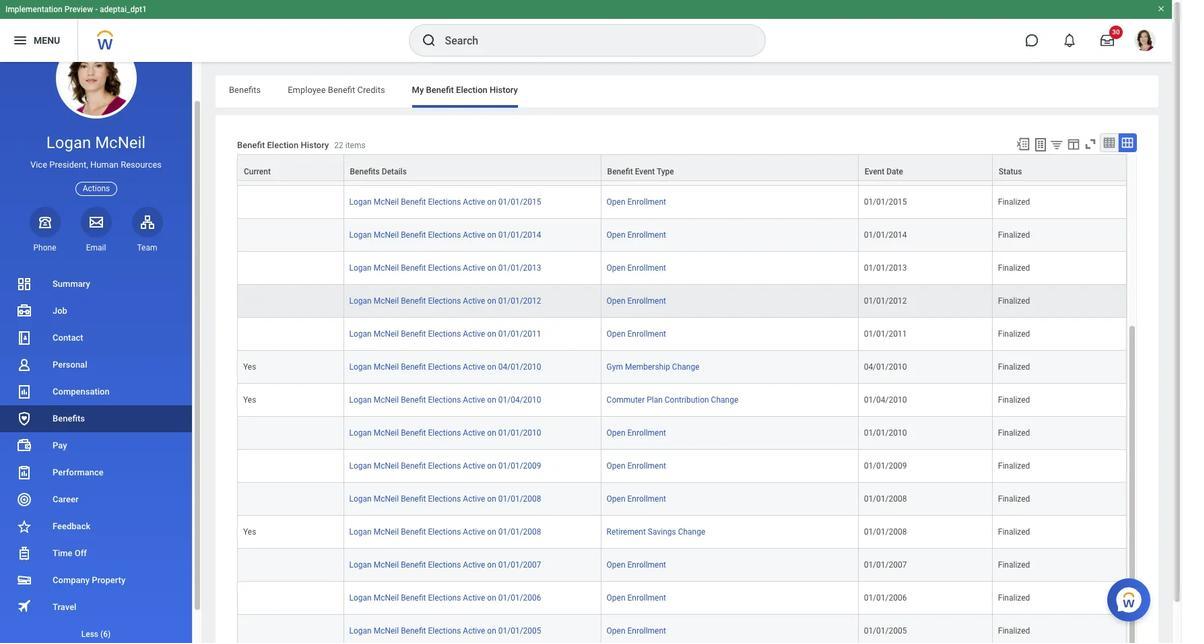Task type: locate. For each thing, give the bounding box(es) containing it.
on for logan mcneil benefit elections active on 01/01/2006 link
[[487, 594, 496, 603]]

logan
[[46, 133, 91, 152], [349, 164, 372, 174], [349, 197, 372, 207], [349, 230, 372, 240], [349, 264, 372, 273], [349, 297, 372, 306], [349, 330, 372, 339], [349, 363, 372, 372], [349, 396, 372, 405], [349, 429, 372, 438], [349, 462, 372, 471], [349, 495, 372, 504], [349, 528, 372, 537], [349, 561, 372, 570], [349, 594, 372, 603], [349, 627, 372, 636]]

6 on from the top
[[487, 330, 496, 339]]

1 horizontal spatial 01/01/2012
[[864, 297, 907, 306]]

4 open enrollment from the top
[[607, 264, 666, 273]]

8 open from the top
[[607, 462, 626, 471]]

2 01/04/2010 from the left
[[864, 396, 907, 405]]

benefit for open enrollment 'link' related to 01/01/2009
[[401, 462, 426, 471]]

0 horizontal spatial 01/01/2005
[[498, 627, 541, 636]]

11 cell from the top
[[237, 582, 344, 615]]

list
[[0, 271, 192, 643]]

finalized for row containing logan mcneil benefit elections active on 01/01/2006
[[998, 594, 1030, 603]]

active up logan mcneil benefit elections active on 01/04/2010 link
[[463, 363, 485, 372]]

01/01/2015
[[498, 197, 541, 207], [864, 197, 907, 207]]

event left type on the right top
[[635, 167, 655, 177]]

enrollment for logan mcneil benefit elections active on 01/01/2008
[[628, 495, 666, 504]]

11 row from the top
[[237, 450, 1127, 483]]

mcneil inside logan mcneil benefit elections active on 01/01/2011 link
[[374, 330, 399, 339]]

active up the logan mcneil benefit elections active on 01/01/2010 'link' at the bottom left
[[463, 396, 485, 405]]

current button
[[238, 155, 343, 181]]

1 horizontal spatial benefits
[[229, 85, 261, 95]]

2 01/01/2013 from the left
[[864, 264, 907, 273]]

less (6) button
[[0, 627, 192, 643]]

8 on from the top
[[487, 396, 496, 405]]

event
[[635, 167, 655, 177], [865, 167, 885, 177]]

my
[[412, 85, 424, 95]]

history
[[490, 85, 518, 95], [301, 140, 329, 150]]

1 finalized from the top
[[998, 164, 1030, 174]]

3 finalized from the top
[[998, 230, 1030, 240]]

1 vertical spatial yes
[[243, 396, 256, 405]]

9 open from the top
[[607, 495, 626, 504]]

0 vertical spatial logan mcneil benefit elections active on 01/01/2008 link
[[349, 492, 541, 504]]

active down logan mcneil benefit elections active on 01/01/2006
[[463, 627, 485, 636]]

open for 01/01/2008
[[607, 495, 626, 504]]

benefits down items
[[350, 167, 380, 177]]

logan inside "link"
[[349, 627, 372, 636]]

mcneil for logan mcneil benefit elections active on 01/01/2015 link
[[374, 197, 399, 207]]

13 finalized from the top
[[998, 561, 1030, 570]]

11 open enrollment from the top
[[607, 594, 666, 603]]

benefit up logan mcneil benefit elections active on 01/01/2013 link
[[401, 230, 426, 240]]

logan for logan mcneil benefit elections active on 01/01/2005 "link"
[[349, 627, 372, 636]]

benefit down logan mcneil benefit elections active on 01/01/2010
[[401, 462, 426, 471]]

2 01/01/2009 from the left
[[864, 462, 907, 471]]

5 open from the top
[[607, 297, 626, 306]]

1 01/01/2014 from the left
[[498, 230, 541, 240]]

12 open enrollment from the top
[[607, 627, 666, 636]]

open for 01/01/2009
[[607, 462, 626, 471]]

on down logan mcneil benefit elections active on 01/01/2010
[[487, 462, 496, 471]]

benefit election history 22 items
[[237, 140, 366, 150]]

active for logan mcneil benefit elections active on 01/01/2006 link
[[463, 594, 485, 603]]

mcneil inside logan mcneil benefit elections active on 01/01/2009 link
[[374, 462, 399, 471]]

1 horizontal spatial 01/01/2009
[[864, 462, 907, 471]]

1 01/01/2016 from the left
[[498, 164, 541, 174]]

election right my
[[456, 85, 488, 95]]

on down benefits details popup button
[[487, 197, 496, 207]]

active down logan mcneil benefit elections active on 01/01/2009 on the left bottom of page
[[463, 495, 485, 504]]

01/01/2013 inside logan mcneil benefit elections active on 01/01/2013 link
[[498, 264, 541, 273]]

elections for logan mcneil benefit elections active on 01/01/2015 link
[[428, 197, 461, 207]]

11 elections from the top
[[428, 495, 461, 504]]

benefit for commuter plan contribution change link
[[401, 396, 426, 405]]

mcneil for logan mcneil benefit elections active on 01/01/2009 link
[[374, 462, 399, 471]]

cell for logan mcneil benefit elections active on 01/01/2011
[[237, 318, 344, 351]]

9 open enrollment from the top
[[607, 495, 666, 504]]

benefits image
[[16, 411, 32, 427]]

1 open from the top
[[607, 164, 626, 174]]

elections up logan mcneil benefit elections active on 01/01/2009 link
[[428, 429, 461, 438]]

7 enrollment from the top
[[628, 429, 666, 438]]

on for logan mcneil benefit elections active on 01/04/2010 link
[[487, 396, 496, 405]]

12 finalized from the top
[[998, 528, 1030, 537]]

01/01/2015 down event date
[[864, 197, 907, 207]]

open enrollment for 01/01/2009
[[607, 462, 666, 471]]

15 row from the top
[[237, 582, 1127, 615]]

team
[[137, 243, 157, 253]]

14 row from the top
[[237, 549, 1127, 582]]

01/01/2014
[[498, 230, 541, 240], [864, 230, 907, 240]]

elections up logan mcneil benefit elections active on 01/01/2014 link
[[428, 197, 461, 207]]

benefit inside "link"
[[401, 627, 426, 636]]

active up logan mcneil benefit elections active on 01/01/2005 "link"
[[463, 594, 485, 603]]

1 horizontal spatial 01/01/2010
[[864, 429, 907, 438]]

Search Workday  search field
[[445, 26, 737, 55]]

on up the logan mcneil benefit elections active on 01/01/2010 'link' at the bottom left
[[487, 396, 496, 405]]

8 open enrollment from the top
[[607, 462, 666, 471]]

open enrollment link for 01/01/2013
[[607, 261, 666, 273]]

logan mcneil benefit elections active on 04/01/2010 link
[[349, 360, 541, 372]]

row containing logan mcneil benefit elections active on 01/01/2016
[[237, 153, 1127, 186]]

2 vertical spatial change
[[678, 528, 706, 537]]

01/01/2011 inside logan mcneil benefit elections active on 01/01/2011 link
[[498, 330, 541, 339]]

9 enrollment from the top
[[628, 495, 666, 504]]

0 horizontal spatial 01/01/2015
[[498, 197, 541, 207]]

on up logan mcneil benefit elections active on 01/01/2012 link
[[487, 264, 496, 273]]

open
[[607, 164, 626, 174], [607, 197, 626, 207], [607, 230, 626, 240], [607, 264, 626, 273], [607, 297, 626, 306], [607, 330, 626, 339], [607, 429, 626, 438], [607, 462, 626, 471], [607, 495, 626, 504], [607, 561, 626, 570], [607, 594, 626, 603], [607, 627, 626, 636]]

open for 01/01/2014
[[607, 230, 626, 240]]

2 vertical spatial yes
[[243, 528, 256, 537]]

01/01/2015 down benefits details popup button
[[498, 197, 541, 207]]

3 row from the top
[[237, 186, 1127, 219]]

01/01/2008
[[498, 495, 541, 504], [864, 495, 907, 504], [498, 528, 541, 537], [864, 528, 907, 537]]

type
[[657, 167, 674, 177]]

0 vertical spatial change
[[672, 363, 700, 372]]

summary
[[53, 279, 90, 289]]

change right contribution
[[711, 396, 739, 405]]

6 enrollment from the top
[[628, 330, 666, 339]]

summary link
[[0, 271, 192, 298]]

12 open enrollment link from the top
[[607, 624, 666, 636]]

11 finalized from the top
[[998, 495, 1030, 504]]

active up logan mcneil benefit elections active on 01/01/2011 link
[[463, 297, 485, 306]]

benefit down logan mcneil benefit elections active on 01/01/2009 on the left bottom of page
[[401, 495, 426, 504]]

logan mcneil benefit elections active on 01/01/2008 link for open
[[349, 492, 541, 504]]

-
[[95, 5, 98, 14]]

4 open from the top
[[607, 264, 626, 273]]

change up contribution
[[672, 363, 700, 372]]

active up logan mcneil benefit elections active on 04/01/2010 link
[[463, 330, 485, 339]]

finalized
[[998, 164, 1030, 174], [998, 197, 1030, 207], [998, 230, 1030, 240], [998, 264, 1030, 273], [998, 297, 1030, 306], [998, 330, 1030, 339], [998, 363, 1030, 372], [998, 396, 1030, 405], [998, 429, 1030, 438], [998, 462, 1030, 471], [998, 495, 1030, 504], [998, 528, 1030, 537], [998, 561, 1030, 570], [998, 594, 1030, 603], [998, 627, 1030, 636]]

0 horizontal spatial 01/01/2009
[[498, 462, 541, 471]]

01/01/2012
[[498, 297, 541, 306], [864, 297, 907, 306]]

elections up logan mcneil benefit elections active on 04/01/2010 link
[[428, 330, 461, 339]]

select to filter grid data image
[[1050, 137, 1065, 152]]

open enrollment for 01/01/2008
[[607, 495, 666, 504]]

0 vertical spatial history
[[490, 85, 518, 95]]

fullscreen image
[[1083, 137, 1098, 152]]

benefit for 01/01/2008's open enrollment 'link'
[[401, 495, 426, 504]]

2 01/01/2006 from the left
[[864, 594, 907, 603]]

benefits up 'pay'
[[53, 414, 85, 424]]

logan for logan mcneil benefit elections active on 01/01/2014 link
[[349, 230, 372, 240]]

elections for logan mcneil benefit elections active on 01/01/2012 link
[[428, 297, 461, 306]]

4 enrollment from the top
[[628, 264, 666, 273]]

open for 01/01/2006
[[607, 594, 626, 603]]

elections up logan mcneil benefit elections active on 01/01/2007 link
[[428, 528, 461, 537]]

travel link
[[0, 594, 192, 621]]

4 cell from the top
[[237, 252, 344, 285]]

open enrollment for 01/01/2005
[[607, 627, 666, 636]]

active for logan mcneil benefit elections active on 01/01/2014 link
[[463, 230, 485, 240]]

finalized for 13th row
[[998, 528, 1030, 537]]

logan mcneil benefit elections active on 01/01/2008 link
[[349, 492, 541, 504], [349, 525, 541, 537]]

elections for logan mcneil benefit elections active on 01/04/2010 link
[[428, 396, 461, 405]]

benefit up logan mcneil benefit elections active on 01/01/2009 link
[[401, 429, 426, 438]]

mcneil inside logan mcneil benefit elections active on 01/01/2012 link
[[374, 297, 399, 306]]

time off
[[53, 548, 87, 559]]

elections up logan mcneil benefit elections active on 01/01/2012 link
[[428, 264, 461, 273]]

benefit left credits
[[328, 85, 355, 95]]

logan mcneil benefit elections active on 01/01/2007
[[349, 561, 541, 570]]

2 01/01/2010 from the left
[[864, 429, 907, 438]]

row containing logan mcneil benefit elections active on 01/01/2012
[[237, 285, 1127, 318]]

2 open from the top
[[607, 197, 626, 207]]

open enrollment link for 01/01/2015
[[607, 195, 666, 207]]

elections up logan mcneil benefit elections active on 01/01/2013 link
[[428, 230, 461, 240]]

0 horizontal spatial benefits
[[53, 414, 85, 424]]

12 row from the top
[[237, 483, 1127, 516]]

open enrollment for 01/01/2013
[[607, 264, 666, 273]]

mcneil inside logan mcneil benefit elections active on 01/01/2006 link
[[374, 594, 399, 603]]

mcneil inside "logan mcneil benefit elections active on 01/01/2016" 'link'
[[374, 164, 399, 174]]

benefit event type button
[[601, 155, 858, 181]]

1 horizontal spatial 01/01/2015
[[864, 197, 907, 207]]

0 horizontal spatial election
[[267, 140, 299, 150]]

1 horizontal spatial election
[[456, 85, 488, 95]]

0 horizontal spatial 01/01/2014
[[498, 230, 541, 240]]

elections up the logan mcneil benefit elections active on 01/01/2010 'link' at the bottom left
[[428, 396, 461, 405]]

benefit up logan mcneil benefit elections active on 01/01/2007 link
[[401, 528, 426, 537]]

on up logan mcneil benefit elections active on 01/01/2013 link
[[487, 230, 496, 240]]

elections down logan mcneil benefit elections active on 01/01/2006
[[428, 627, 461, 636]]

01/01/2007
[[498, 561, 541, 570], [864, 561, 907, 570]]

active up logan mcneil benefit elections active on 01/01/2013 link
[[463, 230, 485, 240]]

pay image
[[16, 438, 32, 454]]

mcneil inside logan mcneil benefit elections active on 04/01/2010 link
[[374, 363, 399, 372]]

commuter plan contribution change link
[[607, 393, 739, 405]]

on up logan mcneil benefit elections active on 01/04/2010 link
[[487, 363, 496, 372]]

elections up logan mcneil benefit elections active on 01/04/2010 link
[[428, 363, 461, 372]]

finalized for row containing logan mcneil benefit elections active on 01/01/2016
[[998, 164, 1030, 174]]

active down benefits details popup button
[[463, 197, 485, 207]]

time off image
[[16, 546, 32, 562]]

benefit for open enrollment 'link' related to 01/01/2010
[[401, 429, 426, 438]]

mcneil for logan mcneil benefit elections active on 01/04/2010 link
[[374, 396, 399, 405]]

6 open enrollment from the top
[[607, 330, 666, 339]]

logan mcneil benefit elections active on 01/01/2015 link
[[349, 195, 541, 207]]

row containing logan mcneil benefit elections active on 01/01/2010
[[237, 417, 1127, 450]]

logan for logan mcneil benefit elections active on 01/01/2011 link
[[349, 330, 372, 339]]

1 horizontal spatial 01/01/2013
[[864, 264, 907, 273]]

3 open enrollment from the top
[[607, 230, 666, 240]]

benefit up logan mcneil benefit elections active on 01/01/2005 "link"
[[401, 594, 426, 603]]

logan mcneil benefit elections active on 01/01/2008 up logan mcneil benefit elections active on 01/01/2007 link
[[349, 528, 541, 537]]

3 enrollment from the top
[[628, 230, 666, 240]]

4 row from the top
[[237, 219, 1127, 252]]

yes for logan mcneil benefit elections active on 04/01/2010
[[243, 363, 256, 372]]

2 open enrollment link from the top
[[607, 195, 666, 207]]

on up logan mcneil benefit elections active on 04/01/2010 link
[[487, 330, 496, 339]]

active down logan mcneil benefit elections active on 01/01/2010
[[463, 462, 485, 471]]

benefit left type on the right top
[[607, 167, 633, 177]]

on inside "link"
[[487, 627, 496, 636]]

15 elections from the top
[[428, 627, 461, 636]]

open enrollment for 01/01/2015
[[607, 197, 666, 207]]

active up logan mcneil benefit elections active on 01/01/2012 link
[[463, 264, 485, 273]]

logan inside navigation pane region
[[46, 133, 91, 152]]

12 open from the top
[[607, 627, 626, 636]]

2 horizontal spatial benefits
[[350, 167, 380, 177]]

logan mcneil benefit elections active on 01/01/2010 link
[[349, 426, 541, 438]]

on up logan mcneil benefit elections active on 01/01/2006 link
[[487, 561, 496, 570]]

benefit up logan mcneil benefit elections active on 01/04/2010 link
[[401, 363, 426, 372]]

1 horizontal spatial 01/01/2007
[[864, 561, 907, 570]]

0 horizontal spatial history
[[301, 140, 329, 150]]

open for 01/01/2010
[[607, 429, 626, 438]]

benefit for 01/01/2014's open enrollment 'link'
[[401, 230, 426, 240]]

logan mcneil benefit elections active on 01/01/2005 link
[[349, 624, 541, 636]]

13 on from the top
[[487, 561, 496, 570]]

1 horizontal spatial 01/01/2016
[[864, 164, 907, 174]]

1 horizontal spatial 01/04/2010
[[864, 396, 907, 405]]

active for logan mcneil benefit elections active on 01/01/2005 "link"
[[463, 627, 485, 636]]

election
[[456, 85, 488, 95], [267, 140, 299, 150]]

enrollment for logan mcneil benefit elections active on 01/01/2012
[[628, 297, 666, 306]]

logan mcneil benefit elections active on 01/01/2008 down logan mcneil benefit elections active on 01/01/2009 on the left bottom of page
[[349, 495, 541, 504]]

row containing logan mcneil benefit elections active on 01/01/2007
[[237, 549, 1127, 582]]

tab list
[[216, 75, 1159, 108]]

benefit up logan mcneil benefit elections active on 01/01/2011 link
[[401, 297, 426, 306]]

1 vertical spatial benefits
[[350, 167, 380, 177]]

10 row from the top
[[237, 417, 1127, 450]]

company property link
[[0, 567, 192, 594]]

performance link
[[0, 460, 192, 486]]

benefit down logan mcneil benefit elections active on 01/01/2006
[[401, 627, 426, 636]]

0 horizontal spatial 01/04/2010
[[498, 396, 541, 405]]

3 yes from the top
[[243, 528, 256, 537]]

benefit for open enrollment 'link' related to 01/01/2006
[[401, 594, 426, 603]]

phone logan mcneil element
[[29, 242, 60, 253]]

4 elections from the top
[[428, 264, 461, 273]]

01/01/2005
[[498, 627, 541, 636], [864, 627, 907, 636]]

active for logan mcneil benefit elections active on 01/01/2011 link
[[463, 330, 485, 339]]

benefit up the logan mcneil benefit elections active on 01/01/2010 'link' at the bottom left
[[401, 396, 426, 405]]

1 horizontal spatial history
[[490, 85, 518, 95]]

0 horizontal spatial 01/01/2006
[[498, 594, 541, 603]]

travel image
[[16, 599, 32, 615]]

benefit down details
[[401, 197, 426, 207]]

on up logan mcneil benefit elections active on 01/01/2009 link
[[487, 429, 496, 438]]

2 01/01/2012 from the left
[[864, 297, 907, 306]]

elections up logan mcneil benefit elections active on 01/01/2011 link
[[428, 297, 461, 306]]

profile logan mcneil image
[[1135, 30, 1156, 54]]

open for 01/01/2015
[[607, 197, 626, 207]]

summary image
[[16, 276, 32, 292]]

0 vertical spatial logan mcneil benefit elections active on 01/01/2008
[[349, 495, 541, 504]]

0 horizontal spatial 01/01/2012
[[498, 297, 541, 306]]

event date button
[[859, 155, 992, 181]]

change right the savings
[[678, 528, 706, 537]]

2 on from the top
[[487, 197, 496, 207]]

logan mcneil benefit elections active on 01/01/2008 link up logan mcneil benefit elections active on 01/01/2007 link
[[349, 525, 541, 537]]

benefits left the employee
[[229, 85, 261, 95]]

2 01/01/2005 from the left
[[864, 627, 907, 636]]

on up logan mcneil benefit elections active on 01/01/2005 "link"
[[487, 594, 496, 603]]

row
[[237, 153, 1127, 186], [237, 154, 1127, 181], [237, 186, 1127, 219], [237, 219, 1127, 252], [237, 252, 1127, 285], [237, 285, 1127, 318], [237, 318, 1127, 351], [237, 351, 1127, 384], [237, 384, 1127, 417], [237, 417, 1127, 450], [237, 450, 1127, 483], [237, 483, 1127, 516], [237, 516, 1127, 549], [237, 549, 1127, 582], [237, 582, 1127, 615], [237, 615, 1127, 643]]

open enrollment for 01/01/2006
[[607, 594, 666, 603]]

mcneil inside logan mcneil benefit elections active on 01/04/2010 link
[[374, 396, 399, 405]]

on up logan mcneil benefit elections active on 01/01/2011 link
[[487, 297, 496, 306]]

10 elections from the top
[[428, 462, 461, 471]]

7 row from the top
[[237, 318, 1127, 351]]

14 finalized from the top
[[998, 594, 1030, 603]]

toolbar
[[1010, 133, 1137, 154]]

on for logan mcneil benefit elections active on 01/01/2011 link
[[487, 330, 496, 339]]

5 open enrollment link from the top
[[607, 294, 666, 306]]

elections
[[428, 164, 461, 174], [428, 197, 461, 207], [428, 230, 461, 240], [428, 264, 461, 273], [428, 297, 461, 306], [428, 330, 461, 339], [428, 363, 461, 372], [428, 396, 461, 405], [428, 429, 461, 438], [428, 462, 461, 471], [428, 495, 461, 504], [428, 528, 461, 537], [428, 561, 461, 570], [428, 594, 461, 603], [428, 627, 461, 636]]

mcneil inside logan mcneil benefit elections active on 01/01/2014 link
[[374, 230, 399, 240]]

elections for logan mcneil benefit elections active on 01/01/2014 link
[[428, 230, 461, 240]]

phone image
[[35, 214, 54, 230]]

3 on from the top
[[487, 230, 496, 240]]

7 open enrollment link from the top
[[607, 426, 666, 438]]

team link
[[132, 207, 163, 253]]

event inside benefit event type "popup button"
[[635, 167, 655, 177]]

0 vertical spatial benefits
[[229, 85, 261, 95]]

mcneil for logan mcneil benefit elections active on 01/01/2007 link
[[374, 561, 399, 570]]

benefit event type
[[607, 167, 674, 177]]

benefit up current
[[237, 140, 265, 150]]

logan mcneil benefit elections active on 01/01/2014 link
[[349, 228, 541, 240]]

feedback link
[[0, 513, 192, 540]]

personal
[[53, 360, 87, 370]]

enrollment for logan mcneil benefit elections active on 01/01/2007
[[628, 561, 666, 570]]

job link
[[0, 298, 192, 325]]

elections down logan mcneil benefit elections active on 01/01/2009 on the left bottom of page
[[428, 495, 461, 504]]

9 on from the top
[[487, 429, 496, 438]]

date
[[887, 167, 904, 177]]

search image
[[421, 32, 437, 49]]

cell for logan mcneil benefit elections active on 01/01/2007
[[237, 549, 344, 582]]

9 open enrollment link from the top
[[607, 492, 666, 504]]

elections up logan mcneil benefit elections active on 01/01/2005 "link"
[[428, 594, 461, 603]]

01/01/2016 inside 'link'
[[498, 164, 541, 174]]

2 row from the top
[[237, 154, 1127, 181]]

logan mcneil benefit elections active on 01/01/2016
[[349, 164, 541, 174]]

logan mcneil benefit elections active on 01/01/2011
[[349, 330, 541, 339]]

travel
[[53, 602, 76, 612]]

(6)
[[100, 630, 111, 639]]

logan mcneil benefit elections active on 01/04/2010 link
[[349, 393, 541, 405]]

active for the logan mcneil benefit elections active on 01/01/2010 'link' at the bottom left
[[463, 429, 485, 438]]

elections up logan mcneil benefit elections active on 01/01/2015 link
[[428, 164, 461, 174]]

logan mcneil benefit elections active on 01/01/2008 link for retirement
[[349, 525, 541, 537]]

1 04/01/2010 from the left
[[498, 363, 541, 372]]

1 vertical spatial logan mcneil benefit elections active on 01/01/2008 link
[[349, 525, 541, 537]]

elections up logan mcneil benefit elections active on 01/01/2006 link
[[428, 561, 461, 570]]

5 open enrollment from the top
[[607, 297, 666, 306]]

1 horizontal spatial 01/01/2006
[[864, 594, 907, 603]]

mcneil for the logan mcneil benefit elections active on 01/01/2010 'link' at the bottom left
[[374, 429, 399, 438]]

2 cell from the top
[[237, 186, 344, 219]]

01/01/2013
[[498, 264, 541, 273], [864, 264, 907, 273]]

compensation
[[53, 387, 110, 397]]

on up logan mcneil benefit elections active on 01/01/2015 link
[[487, 164, 496, 174]]

6 active from the top
[[463, 330, 485, 339]]

cell
[[237, 153, 344, 186], [237, 186, 344, 219], [237, 219, 344, 252], [237, 252, 344, 285], [237, 285, 344, 318], [237, 318, 344, 351], [237, 417, 344, 450], [237, 450, 344, 483], [237, 483, 344, 516], [237, 549, 344, 582], [237, 582, 344, 615], [237, 615, 344, 643]]

benefit up logan mcneil benefit elections active on 01/01/2012 link
[[401, 264, 426, 273]]

6 row from the top
[[237, 285, 1127, 318]]

mcneil inside logan mcneil benefit elections active on 01/01/2015 link
[[374, 197, 399, 207]]

2 logan mcneil benefit elections active on 01/01/2008 from the top
[[349, 528, 541, 537]]

7 open enrollment from the top
[[607, 429, 666, 438]]

on for logan mcneil benefit elections active on 01/01/2012 link
[[487, 297, 496, 306]]

cell for logan mcneil benefit elections active on 01/01/2009
[[237, 450, 344, 483]]

4 open enrollment link from the top
[[607, 261, 666, 273]]

8 open enrollment link from the top
[[607, 459, 666, 471]]

on down logan mcneil benefit elections active on 01/01/2009 on the left bottom of page
[[487, 495, 496, 504]]

logan mcneil benefit elections active on 04/01/2010
[[349, 363, 541, 372]]

benefit up logan mcneil benefit elections active on 04/01/2010 link
[[401, 330, 426, 339]]

mcneil inside logan mcneil benefit elections active on 01/01/2005 "link"
[[374, 627, 399, 636]]

row containing logan mcneil benefit elections active on 01/01/2005
[[237, 615, 1127, 643]]

benefit up logan mcneil benefit elections active on 01/01/2006 link
[[401, 561, 426, 570]]

11 enrollment from the top
[[628, 594, 666, 603]]

0 horizontal spatial 01/01/2010
[[498, 429, 541, 438]]

1 01/01/2011 from the left
[[498, 330, 541, 339]]

3 open from the top
[[607, 230, 626, 240]]

on for logan mcneil benefit elections active on 01/01/2014 link
[[487, 230, 496, 240]]

1 horizontal spatial event
[[865, 167, 885, 177]]

logan for logan mcneil benefit elections active on 01/01/2012 link
[[349, 297, 372, 306]]

logan for "logan mcneil benefit elections active on 01/01/2016" 'link' at left
[[349, 164, 372, 174]]

performance image
[[16, 465, 32, 481]]

logan mcneil benefit elections active on 01/01/2010
[[349, 429, 541, 438]]

history inside tab list
[[490, 85, 518, 95]]

active up logan mcneil benefit elections active on 01/01/2009 link
[[463, 429, 485, 438]]

0 horizontal spatial 01/01/2013
[[498, 264, 541, 273]]

0 horizontal spatial 01/01/2011
[[498, 330, 541, 339]]

less (6) button
[[0, 621, 192, 643]]

1 horizontal spatial 01/01/2005
[[864, 627, 907, 636]]

0 vertical spatial yes
[[243, 363, 256, 372]]

1 horizontal spatial 04/01/2010
[[864, 363, 907, 372]]

2 open enrollment from the top
[[607, 197, 666, 207]]

finalized for row containing logan mcneil benefit elections active on 01/01/2013
[[998, 264, 1030, 273]]

logan mcneil benefit elections active on 01/01/2008
[[349, 495, 541, 504], [349, 528, 541, 537]]

2 enrollment from the top
[[628, 197, 666, 207]]

1 vertical spatial logan mcneil benefit elections active on 01/01/2008
[[349, 528, 541, 537]]

finalized for row containing logan mcneil benefit elections active on 01/01/2010
[[998, 429, 1030, 438]]

14 on from the top
[[487, 594, 496, 603]]

0 horizontal spatial 01/01/2007
[[498, 561, 541, 570]]

0 vertical spatial election
[[456, 85, 488, 95]]

open enrollment link for 01/01/2011
[[607, 327, 666, 339]]

1 horizontal spatial 01/01/2011
[[864, 330, 907, 339]]

logan mcneil benefit elections active on 01/01/2008 link down logan mcneil benefit elections active on 01/01/2009 on the left bottom of page
[[349, 492, 541, 504]]

justify image
[[12, 32, 28, 49]]

01/01/2011
[[498, 330, 541, 339], [864, 330, 907, 339]]

open enrollment
[[607, 164, 666, 174], [607, 197, 666, 207], [607, 230, 666, 240], [607, 264, 666, 273], [607, 297, 666, 306], [607, 330, 666, 339], [607, 429, 666, 438], [607, 462, 666, 471], [607, 495, 666, 504], [607, 561, 666, 570], [607, 594, 666, 603], [607, 627, 666, 636]]

active up logan mcneil benefit elections active on 01/01/2006 link
[[463, 561, 485, 570]]

mcneil inside logan mcneil benefit elections active on 01/01/2007 link
[[374, 561, 399, 570]]

7 elections from the top
[[428, 363, 461, 372]]

1 01/04/2010 from the left
[[498, 396, 541, 405]]

logan for logan mcneil benefit elections active on 01/01/2013 link
[[349, 264, 372, 273]]

open enrollment link for 01/01/2010
[[607, 426, 666, 438]]

benefits inside 'link'
[[53, 414, 85, 424]]

0 horizontal spatial event
[[635, 167, 655, 177]]

election inside tab list
[[456, 85, 488, 95]]

1 elections from the top
[[428, 164, 461, 174]]

elections inside "link"
[[428, 627, 461, 636]]

2 vertical spatial benefits
[[53, 414, 85, 424]]

active up logan mcneil benefit elections active on 01/01/2015 link
[[463, 164, 485, 174]]

on for logan mcneil benefit elections active on 01/01/2013 link
[[487, 264, 496, 273]]

gym membership change
[[607, 363, 700, 372]]

13 active from the top
[[463, 561, 485, 570]]

15 finalized from the top
[[998, 627, 1030, 636]]

01/01/2005 inside "link"
[[498, 627, 541, 636]]

actions
[[83, 184, 110, 193]]

logan mcneil benefit elections active on 01/01/2007 link
[[349, 558, 541, 570]]

0 horizontal spatial 04/01/2010
[[498, 363, 541, 372]]

mcneil for "logan mcneil benefit elections active on 01/01/2016" 'link' at left
[[374, 164, 399, 174]]

active inside "link"
[[463, 627, 485, 636]]

15 on from the top
[[487, 627, 496, 636]]

mcneil inside logan mcneil benefit elections active on 01/01/2013 link
[[374, 264, 399, 273]]

1 horizontal spatial 01/01/2014
[[864, 230, 907, 240]]

on down logan mcneil benefit elections active on 01/01/2006
[[487, 627, 496, 636]]

email logan mcneil element
[[81, 242, 112, 253]]

mcneil for logan mcneil benefit elections active on 01/01/2005 "link"
[[374, 627, 399, 636]]

on for logan mcneil benefit elections active on 01/01/2007 link
[[487, 561, 496, 570]]

1 logan mcneil benefit elections active on 01/01/2008 from the top
[[349, 495, 541, 504]]

implementation preview -   adeptai_dpt1
[[5, 5, 147, 14]]

open enrollment link for 01/01/2008
[[607, 492, 666, 504]]

13 elections from the top
[[428, 561, 461, 570]]

gym membership change link
[[607, 360, 700, 372]]

event left "date" at the right top of the page
[[865, 167, 885, 177]]

9 finalized from the top
[[998, 429, 1030, 438]]

election up the current "popup button"
[[267, 140, 299, 150]]

enrollment for logan mcneil benefit elections active on 01/01/2010
[[628, 429, 666, 438]]

actions button
[[75, 182, 117, 196]]

elections down logan mcneil benefit elections active on 01/01/2010
[[428, 462, 461, 471]]

status button
[[993, 155, 1127, 181]]

6 elections from the top
[[428, 330, 461, 339]]

enrollment for logan mcneil benefit elections active on 01/01/2013
[[628, 264, 666, 273]]

1 vertical spatial change
[[711, 396, 739, 405]]

8 elections from the top
[[428, 396, 461, 405]]

1 on from the top
[[487, 164, 496, 174]]

on for logan mcneil benefit elections active on 04/01/2010 link
[[487, 363, 496, 372]]

7 active from the top
[[463, 363, 485, 372]]

0 horizontal spatial 01/01/2016
[[498, 164, 541, 174]]

menu banner
[[0, 0, 1172, 62]]

on up logan mcneil benefit elections active on 01/01/2007 link
[[487, 528, 496, 537]]

1 vertical spatial election
[[267, 140, 299, 150]]

list containing summary
[[0, 271, 192, 643]]

mcneil inside the logan mcneil benefit elections active on 01/01/2010 'link'
[[374, 429, 399, 438]]

12 on from the top
[[487, 528, 496, 537]]

active up logan mcneil benefit elections active on 01/01/2007 link
[[463, 528, 485, 537]]

expand table image
[[1121, 136, 1135, 150]]



Task type: vqa. For each thing, say whether or not it's contained in the screenshot.


Task type: describe. For each thing, give the bounding box(es) containing it.
navigation pane region
[[0, 38, 202, 643]]

on for "logan mcneil benefit elections active on 01/01/2016" 'link' at left
[[487, 164, 496, 174]]

11 active from the top
[[463, 495, 485, 504]]

1 cell from the top
[[237, 153, 344, 186]]

president,
[[49, 160, 88, 170]]

employee
[[288, 85, 326, 95]]

career link
[[0, 486, 192, 513]]

row containing logan mcneil benefit elections active on 01/01/2006
[[237, 582, 1127, 615]]

property
[[92, 575, 125, 586]]

row containing logan mcneil benefit elections active on 01/01/2013
[[237, 252, 1127, 285]]

13 row from the top
[[237, 516, 1127, 549]]

2 01/01/2015 from the left
[[864, 197, 907, 207]]

logan mcneil
[[46, 133, 146, 152]]

adeptai_dpt1
[[100, 5, 147, 14]]

row containing logan mcneil benefit elections active on 01/01/2014
[[237, 219, 1127, 252]]

12 active from the top
[[463, 528, 485, 537]]

cell for logan mcneil benefit elections active on 01/01/2006
[[237, 582, 344, 615]]

logan mcneil benefit elections active on 01/01/2014
[[349, 230, 541, 240]]

benefits details button
[[344, 155, 601, 181]]

2 01/01/2007 from the left
[[864, 561, 907, 570]]

menu
[[34, 35, 60, 46]]

22
[[334, 141, 343, 150]]

off
[[75, 548, 87, 559]]

resources
[[121, 160, 162, 170]]

enrollment for logan mcneil benefit elections active on 01/01/2014
[[628, 230, 666, 240]]

2 01/01/2011 from the left
[[864, 330, 907, 339]]

logan mcneil benefit elections active on 01/01/2013 link
[[349, 261, 541, 273]]

enrollment for logan mcneil benefit elections active on 01/01/2009
[[628, 462, 666, 471]]

feedback
[[53, 522, 90, 532]]

pay link
[[0, 433, 192, 460]]

active for logan mcneil benefit elections active on 04/01/2010 link
[[463, 363, 485, 372]]

email button
[[81, 207, 112, 253]]

preview
[[64, 5, 93, 14]]

logan mcneil benefit elections active on 01/01/2006
[[349, 594, 541, 603]]

logan mcneil benefit elections active on 01/01/2015
[[349, 197, 541, 207]]

inbox large image
[[1101, 34, 1114, 47]]

1 01/01/2012 from the left
[[498, 297, 541, 306]]

logan for the logan mcneil benefit elections active on 01/01/2010 'link' at the bottom left
[[349, 429, 372, 438]]

table image
[[1103, 136, 1116, 150]]

row containing logan mcneil benefit elections active on 01/01/2015
[[237, 186, 1127, 219]]

logan mcneil benefit elections active on 01/01/2009
[[349, 462, 541, 471]]

30
[[1113, 28, 1120, 36]]

less
[[81, 630, 98, 639]]

finalized for row containing logan mcneil benefit elections active on 01/01/2015
[[998, 197, 1030, 207]]

30 button
[[1093, 26, 1123, 55]]

gym
[[607, 363, 623, 372]]

active for "logan mcneil benefit elections active on 01/01/2016" 'link' at left
[[463, 164, 485, 174]]

open enrollment for 01/01/2014
[[607, 230, 666, 240]]

logan mcneil benefit elections active on 01/01/2012
[[349, 297, 541, 306]]

open enrollment for 01/01/2012
[[607, 297, 666, 306]]

cell for logan mcneil benefit elections active on 01/01/2013
[[237, 252, 344, 285]]

export to excel image
[[1016, 137, 1031, 152]]

logan mcneil benefit elections active on 01/01/2008 for retirement
[[349, 528, 541, 537]]

open enrollment link for 01/01/2006
[[607, 591, 666, 603]]

on for logan mcneil benefit elections active on 01/01/2015 link
[[487, 197, 496, 207]]

credits
[[357, 85, 385, 95]]

elections for logan mcneil benefit elections active on 01/01/2007 link
[[428, 561, 461, 570]]

logan for logan mcneil benefit elections active on 01/01/2009 link
[[349, 462, 372, 471]]

plan
[[647, 396, 663, 405]]

job image
[[16, 303, 32, 319]]

performance
[[53, 468, 104, 478]]

cell for logan mcneil benefit elections active on 01/01/2008
[[237, 483, 344, 516]]

benefit right my
[[426, 85, 454, 95]]

11 on from the top
[[487, 495, 496, 504]]

company
[[53, 575, 90, 586]]

event date
[[865, 167, 904, 177]]

career
[[53, 495, 78, 505]]

pay
[[53, 441, 67, 451]]

employee benefit credits
[[288, 85, 385, 95]]

contact image
[[16, 330, 32, 346]]

view team image
[[139, 214, 155, 230]]

list inside navigation pane region
[[0, 271, 192, 643]]

cell for logan mcneil benefit elections active on 01/01/2015
[[237, 186, 344, 219]]

1 open enrollment link from the top
[[607, 162, 666, 174]]

enrollment for logan mcneil benefit elections active on 01/01/2015
[[628, 197, 666, 207]]

on for the logan mcneil benefit elections active on 01/01/2010 'link' at the bottom left
[[487, 429, 496, 438]]

1 01/01/2007 from the left
[[498, 561, 541, 570]]

logan mcneil benefit elections active on 01/01/2006 link
[[349, 591, 541, 603]]

logan mcneil benefit elections active on 01/01/2012 link
[[349, 294, 541, 306]]

personal image
[[16, 357, 32, 373]]

mcneil for logan mcneil benefit elections active on 01/01/2014 link
[[374, 230, 399, 240]]

retirement savings change
[[607, 528, 706, 537]]

mcneil for logan mcneil benefit elections active on 01/01/2006 link
[[374, 594, 399, 603]]

elections for the logan mcneil benefit elections active on 01/01/2010 'link' at the bottom left
[[428, 429, 461, 438]]

vice president, human resources
[[30, 160, 162, 170]]

elections for logan mcneil benefit elections active on 01/01/2006 link
[[428, 594, 461, 603]]

active for logan mcneil benefit elections active on 01/01/2012 link
[[463, 297, 485, 306]]

email
[[86, 243, 106, 253]]

logan for logan mcneil benefit elections active on 01/01/2007 link
[[349, 561, 372, 570]]

human
[[90, 160, 119, 170]]

retirement
[[607, 528, 646, 537]]

cell for logan mcneil benefit elections active on 01/01/2012
[[237, 285, 344, 318]]

active for logan mcneil benefit elections active on 01/01/2015 link
[[463, 197, 485, 207]]

active for logan mcneil benefit elections active on 01/01/2009 link
[[463, 462, 485, 471]]

logan mcneil benefit elections active on 01/01/2005
[[349, 627, 541, 636]]

logan mcneil benefit elections active on 01/01/2016 link
[[349, 162, 541, 174]]

mcneil for logan mcneil benefit elections active on 01/01/2011 link
[[374, 330, 399, 339]]

1 open enrollment from the top
[[607, 164, 666, 174]]

open enrollment link for 01/01/2012
[[607, 294, 666, 306]]

finalized for row containing logan mcneil benefit elections active on 01/01/2008
[[998, 495, 1030, 504]]

click to view/edit grid preferences image
[[1067, 137, 1081, 152]]

details
[[382, 167, 407, 177]]

elections for logan mcneil benefit elections active on 04/01/2010 link
[[428, 363, 461, 372]]

implementation
[[5, 5, 62, 14]]

finalized for 9th row from the top of the page
[[998, 396, 1030, 405]]

cell for logan mcneil benefit elections active on 01/01/2014
[[237, 219, 344, 252]]

benefits inside tab list
[[229, 85, 261, 95]]

logan mcneil benefit elections active on 01/04/2010
[[349, 396, 541, 405]]

logan for logan mcneil benefit elections active on 01/01/2006 link
[[349, 594, 372, 603]]

logan mcneil benefit elections active on 01/01/2011 link
[[349, 327, 541, 339]]

1 enrollment from the top
[[628, 164, 666, 174]]

row containing current
[[237, 154, 1127, 181]]

8 row from the top
[[237, 351, 1127, 384]]

contact
[[53, 333, 83, 343]]

1 01/01/2009 from the left
[[498, 462, 541, 471]]

membership
[[625, 363, 670, 372]]

finalized for row containing logan mcneil benefit elections active on 01/01/2014
[[998, 230, 1030, 240]]

mcneil inside navigation pane region
[[95, 133, 146, 152]]

contribution
[[665, 396, 709, 405]]

open for 01/01/2005
[[607, 627, 626, 636]]

active for logan mcneil benefit elections active on 01/04/2010 link
[[463, 396, 485, 405]]

phone
[[33, 243, 56, 253]]

elections for logan mcneil benefit elections active on 01/01/2009 link
[[428, 462, 461, 471]]

commuter
[[607, 396, 645, 405]]

row containing logan mcneil benefit elections active on 01/01/2009
[[237, 450, 1127, 483]]

2 01/01/2016 from the left
[[864, 164, 907, 174]]

benefits inside popup button
[[350, 167, 380, 177]]

01/01/2010 inside 'link'
[[498, 429, 541, 438]]

finalized for eighth row from the top of the page
[[998, 363, 1030, 372]]

career image
[[16, 492, 32, 508]]

menu button
[[0, 19, 78, 62]]

benefit for the 'retirement savings change' link
[[401, 528, 426, 537]]

commuter plan contribution change
[[607, 396, 739, 405]]

status
[[999, 167, 1022, 177]]

current
[[244, 167, 271, 177]]

finalized for row containing logan mcneil benefit elections active on 01/01/2009
[[998, 462, 1030, 471]]

close environment banner image
[[1158, 5, 1166, 13]]

enrollment for logan mcneil benefit elections active on 01/01/2006
[[628, 594, 666, 603]]

open enrollment for 01/01/2007
[[607, 561, 666, 570]]

savings
[[648, 528, 676, 537]]

finalized for row containing logan mcneil benefit elections active on 01/01/2011
[[998, 330, 1030, 339]]

personal link
[[0, 352, 192, 379]]

company property
[[53, 575, 125, 586]]

active for logan mcneil benefit elections active on 01/01/2007 link
[[463, 561, 485, 570]]

compensation image
[[16, 384, 32, 400]]

finalized for row containing logan mcneil benefit elections active on 01/01/2007
[[998, 561, 1030, 570]]

elections for "logan mcneil benefit elections active on 01/01/2016" 'link' at left
[[428, 164, 461, 174]]

on for logan mcneil benefit elections active on 01/01/2009 link
[[487, 462, 496, 471]]

row containing logan mcneil benefit elections active on 01/01/2011
[[237, 318, 1127, 351]]

notifications large image
[[1063, 34, 1077, 47]]

enrollment for logan mcneil benefit elections active on 01/01/2011
[[628, 330, 666, 339]]

on for logan mcneil benefit elections active on 01/01/2005 "link"
[[487, 627, 496, 636]]

12 elections from the top
[[428, 528, 461, 537]]

logan for logan mcneil benefit elections active on 01/04/2010 link
[[349, 396, 372, 405]]

open for 01/01/2012
[[607, 297, 626, 306]]

tab list containing benefits
[[216, 75, 1159, 108]]

time off link
[[0, 540, 192, 567]]

2 01/01/2014 from the left
[[864, 230, 907, 240]]

my benefit election history
[[412, 85, 518, 95]]

cell for logan mcneil benefit elections active on 01/01/2005
[[237, 615, 344, 643]]

event inside event date popup button
[[865, 167, 885, 177]]

logan for logan mcneil benefit elections active on 04/01/2010 link
[[349, 363, 372, 372]]

row containing logan mcneil benefit elections active on 01/01/2008
[[237, 483, 1127, 516]]

logan mcneil benefit elections active on 01/01/2013
[[349, 264, 541, 273]]

mail image
[[88, 214, 104, 230]]

contact link
[[0, 325, 192, 352]]

benefit for 01/01/2012 open enrollment 'link'
[[401, 297, 426, 306]]

benefit up logan mcneil benefit elections active on 01/01/2015 link
[[401, 164, 426, 174]]

open enrollment link for 01/01/2007
[[607, 558, 666, 570]]

benefits link
[[0, 406, 192, 433]]

open for 01/01/2011
[[607, 330, 626, 339]]

elections for logan mcneil benefit elections active on 01/01/2013 link
[[428, 264, 461, 273]]

benefit inside "popup button"
[[607, 167, 633, 177]]

yes for logan mcneil benefit elections active on 01/01/2008
[[243, 528, 256, 537]]

yes for logan mcneil benefit elections active on 01/04/2010
[[243, 396, 256, 405]]

feedback image
[[16, 519, 32, 535]]

1 vertical spatial history
[[301, 140, 329, 150]]

open enrollment link for 01/01/2009
[[607, 459, 666, 471]]

benefit for gym membership change link
[[401, 363, 426, 372]]

mcneil for logan mcneil benefit elections active on 04/01/2010 link
[[374, 363, 399, 372]]

retirement savings change link
[[607, 525, 706, 537]]

vice
[[30, 160, 47, 170]]

9 row from the top
[[237, 384, 1127, 417]]

compensation link
[[0, 379, 192, 406]]

export to worksheets image
[[1033, 137, 1049, 153]]

finalized for row containing logan mcneil benefit elections active on 01/01/2005
[[998, 627, 1030, 636]]

company property image
[[16, 573, 32, 589]]

job
[[53, 306, 67, 316]]

team logan mcneil element
[[132, 242, 163, 253]]

logan mcneil benefit elections active on 01/01/2008 for open
[[349, 495, 541, 504]]

1 01/01/2006 from the left
[[498, 594, 541, 603]]

less (6)
[[81, 630, 111, 639]]

items
[[345, 141, 366, 150]]

benefit for 01/01/2015's open enrollment 'link'
[[401, 197, 426, 207]]

phone button
[[29, 207, 60, 253]]

1 01/01/2015 from the left
[[498, 197, 541, 207]]

finalized for row containing logan mcneil benefit elections active on 01/01/2012
[[998, 297, 1030, 306]]

mcneil for logan mcneil benefit elections active on 01/01/2013 link
[[374, 264, 399, 273]]

2 04/01/2010 from the left
[[864, 363, 907, 372]]

mcneil for logan mcneil benefit elections active on 01/01/2012 link
[[374, 297, 399, 306]]



